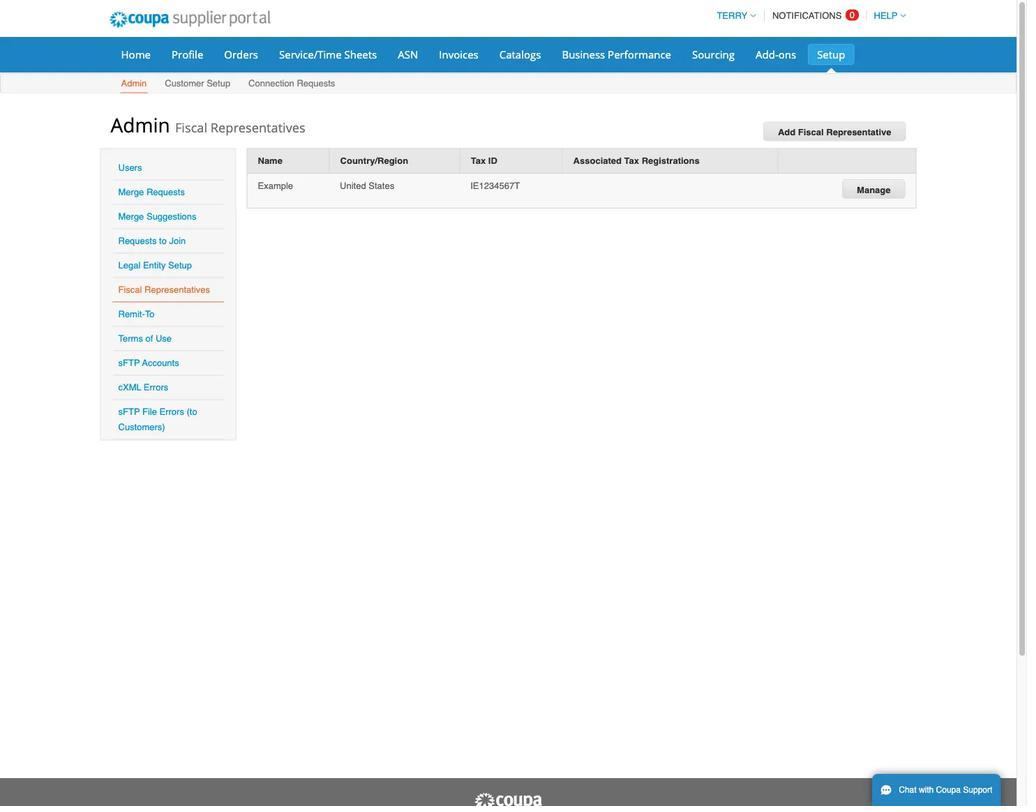 Task type: vqa. For each thing, say whether or not it's contained in the screenshot.
2nd Tax from right
yes



Task type: locate. For each thing, give the bounding box(es) containing it.
chat with coupa support button
[[872, 775, 1001, 807]]

0 horizontal spatial tax
[[471, 156, 486, 166]]

fiscal down legal
[[118, 285, 142, 295]]

representatives up the name
[[211, 119, 305, 136]]

merge down users link at top left
[[118, 187, 144, 197]]

add
[[778, 127, 796, 137]]

1 vertical spatial merge
[[118, 211, 144, 222]]

home
[[121, 47, 151, 61]]

states
[[369, 180, 394, 191]]

notifications 0
[[772, 10, 855, 21]]

tax left id
[[471, 156, 486, 166]]

fiscal for add
[[798, 127, 824, 137]]

example
[[258, 180, 293, 191]]

sftp up the cxml
[[118, 358, 140, 368]]

business performance link
[[553, 44, 680, 65]]

0 vertical spatial errors
[[144, 382, 168, 393]]

fiscal down customer setup link
[[175, 119, 207, 136]]

merge
[[118, 187, 144, 197], [118, 211, 144, 222]]

navigation
[[711, 2, 906, 29]]

connection
[[248, 78, 294, 89]]

admin link
[[120, 75, 147, 93]]

1 vertical spatial admin
[[111, 111, 170, 138]]

1 merge from the top
[[118, 187, 144, 197]]

terms of use link
[[118, 334, 172, 344]]

invoices link
[[430, 44, 488, 65]]

customers)
[[118, 422, 165, 433]]

1 vertical spatial setup
[[207, 78, 230, 89]]

admin down home link
[[121, 78, 147, 89]]

suggestions
[[147, 211, 196, 222]]

errors inside the sftp file errors (to customers)
[[159, 407, 184, 417]]

with
[[919, 786, 934, 796]]

sftp inside the sftp file errors (to customers)
[[118, 407, 140, 417]]

fiscal
[[175, 119, 207, 136], [798, 127, 824, 137], [118, 285, 142, 295]]

connection requests
[[248, 78, 335, 89]]

united
[[340, 180, 366, 191]]

sourcing
[[692, 47, 735, 61]]

merge down the merge requests link on the left top
[[118, 211, 144, 222]]

0 vertical spatial sftp
[[118, 358, 140, 368]]

name
[[258, 156, 283, 166]]

ie1234567t
[[471, 180, 520, 191]]

2 horizontal spatial setup
[[817, 47, 845, 61]]

use
[[156, 334, 172, 344]]

ons
[[779, 47, 796, 61]]

representatives inside the "admin fiscal representatives"
[[211, 119, 305, 136]]

merge suggestions link
[[118, 211, 196, 222]]

add-
[[756, 47, 779, 61]]

join
[[169, 236, 186, 246]]

admin for admin
[[121, 78, 147, 89]]

1 vertical spatial errors
[[159, 407, 184, 417]]

requests up suggestions
[[147, 187, 185, 197]]

chat with coupa support
[[899, 786, 993, 796]]

admin down admin link
[[111, 111, 170, 138]]

requests down service/time
[[297, 78, 335, 89]]

registrations
[[642, 156, 700, 166]]

1 sftp from the top
[[118, 358, 140, 368]]

merge requests link
[[118, 187, 185, 197]]

cxml
[[118, 382, 141, 393]]

fiscal for admin
[[175, 119, 207, 136]]

0 vertical spatial representatives
[[211, 119, 305, 136]]

0 horizontal spatial setup
[[168, 260, 192, 271]]

requests for merge requests
[[147, 187, 185, 197]]

0
[[850, 10, 855, 20]]

service/time sheets
[[279, 47, 377, 61]]

2 horizontal spatial fiscal
[[798, 127, 824, 137]]

legal entity setup
[[118, 260, 192, 271]]

customer setup link
[[164, 75, 231, 93]]

0 vertical spatial merge
[[118, 187, 144, 197]]

entity
[[143, 260, 166, 271]]

terry
[[717, 10, 748, 21]]

fiscal right add
[[798, 127, 824, 137]]

1 vertical spatial coupa supplier portal image
[[473, 793, 543, 807]]

sftp accounts link
[[118, 358, 179, 368]]

catalogs link
[[490, 44, 550, 65]]

2 sftp from the top
[[118, 407, 140, 417]]

coupa supplier portal image
[[100, 2, 280, 37], [473, 793, 543, 807]]

0 vertical spatial admin
[[121, 78, 147, 89]]

requests to join
[[118, 236, 186, 246]]

representatives
[[211, 119, 305, 136], [144, 285, 210, 295]]

errors left (to
[[159, 407, 184, 417]]

0 vertical spatial requests
[[297, 78, 335, 89]]

setup down notifications 0
[[817, 47, 845, 61]]

setup right customer
[[207, 78, 230, 89]]

0 horizontal spatial coupa supplier portal image
[[100, 2, 280, 37]]

id
[[488, 156, 497, 166]]

requests
[[297, 78, 335, 89], [147, 187, 185, 197], [118, 236, 157, 246]]

tax
[[471, 156, 486, 166], [624, 156, 639, 166]]

2 tax from the left
[[624, 156, 639, 166]]

merge requests
[[118, 187, 185, 197]]

add-ons link
[[747, 44, 805, 65]]

cxml errors link
[[118, 382, 168, 393]]

1 horizontal spatial setup
[[207, 78, 230, 89]]

add fiscal representative link
[[763, 122, 906, 141]]

errors
[[144, 382, 168, 393], [159, 407, 184, 417]]

requests left to
[[118, 236, 157, 246]]

help
[[874, 10, 898, 21]]

setup down join
[[168, 260, 192, 271]]

legal
[[118, 260, 140, 271]]

to
[[159, 236, 167, 246]]

help link
[[868, 10, 906, 21]]

1 horizontal spatial tax
[[624, 156, 639, 166]]

sftp file errors (to customers) link
[[118, 407, 197, 433]]

1 horizontal spatial fiscal
[[175, 119, 207, 136]]

united states
[[340, 180, 394, 191]]

sftp
[[118, 358, 140, 368], [118, 407, 140, 417]]

representatives down legal entity setup
[[144, 285, 210, 295]]

2 merge from the top
[[118, 211, 144, 222]]

tax right associated
[[624, 156, 639, 166]]

file
[[142, 407, 157, 417]]

admin for admin fiscal representatives
[[111, 111, 170, 138]]

admin
[[121, 78, 147, 89], [111, 111, 170, 138]]

sftp file errors (to customers)
[[118, 407, 197, 433]]

business performance
[[562, 47, 671, 61]]

1 vertical spatial requests
[[147, 187, 185, 197]]

terry link
[[711, 10, 756, 21]]

sftp up 'customers)'
[[118, 407, 140, 417]]

1 tax from the left
[[471, 156, 486, 166]]

2 vertical spatial setup
[[168, 260, 192, 271]]

connection requests link
[[248, 75, 336, 93]]

fiscal inside the "admin fiscal representatives"
[[175, 119, 207, 136]]

errors down the accounts
[[144, 382, 168, 393]]

add fiscal representative
[[778, 127, 891, 137]]

1 vertical spatial sftp
[[118, 407, 140, 417]]

(to
[[187, 407, 197, 417]]

service/time
[[279, 47, 342, 61]]



Task type: describe. For each thing, give the bounding box(es) containing it.
customer setup
[[165, 78, 230, 89]]

to
[[145, 309, 155, 320]]

business
[[562, 47, 605, 61]]

service/time sheets link
[[270, 44, 386, 65]]

performance
[[608, 47, 671, 61]]

asn link
[[389, 44, 427, 65]]

chat
[[899, 786, 917, 796]]

tax id
[[471, 156, 497, 166]]

invoices
[[439, 47, 479, 61]]

terms of use
[[118, 334, 172, 344]]

requests to join link
[[118, 236, 186, 246]]

country/region
[[340, 156, 408, 166]]

merge suggestions
[[118, 211, 196, 222]]

sftp for sftp file errors (to customers)
[[118, 407, 140, 417]]

add-ons
[[756, 47, 796, 61]]

profile
[[172, 47, 203, 61]]

customer
[[165, 78, 204, 89]]

manage
[[857, 185, 891, 195]]

orders link
[[215, 44, 267, 65]]

users
[[118, 163, 142, 173]]

support
[[963, 786, 993, 796]]

sftp accounts
[[118, 358, 179, 368]]

remit-to link
[[118, 309, 155, 320]]

coupa
[[936, 786, 961, 796]]

navigation containing notifications 0
[[711, 2, 906, 29]]

admin fiscal representatives
[[111, 111, 305, 138]]

asn
[[398, 47, 418, 61]]

associated tax registrations
[[573, 156, 700, 166]]

accounts
[[142, 358, 179, 368]]

0 horizontal spatial fiscal
[[118, 285, 142, 295]]

associated
[[573, 156, 622, 166]]

remit-to
[[118, 309, 155, 320]]

fiscal representatives link
[[118, 285, 210, 295]]

fiscal representatives
[[118, 285, 210, 295]]

merge for merge suggestions
[[118, 211, 144, 222]]

of
[[145, 334, 153, 344]]

sourcing link
[[683, 44, 744, 65]]

users link
[[118, 163, 142, 173]]

catalogs
[[499, 47, 541, 61]]

setup link
[[808, 44, 854, 65]]

representative
[[826, 127, 891, 137]]

0 vertical spatial setup
[[817, 47, 845, 61]]

terms
[[118, 334, 143, 344]]

merge for merge requests
[[118, 187, 144, 197]]

legal entity setup link
[[118, 260, 192, 271]]

sftp for sftp accounts
[[118, 358, 140, 368]]

1 horizontal spatial coupa supplier portal image
[[473, 793, 543, 807]]

sheets
[[344, 47, 377, 61]]

orders
[[224, 47, 258, 61]]

remit-
[[118, 309, 145, 320]]

manage link
[[842, 179, 905, 199]]

2 vertical spatial requests
[[118, 236, 157, 246]]

notifications
[[772, 10, 842, 21]]

requests for connection requests
[[297, 78, 335, 89]]

0 vertical spatial coupa supplier portal image
[[100, 2, 280, 37]]

profile link
[[163, 44, 212, 65]]

home link
[[112, 44, 160, 65]]

1 vertical spatial representatives
[[144, 285, 210, 295]]

cxml errors
[[118, 382, 168, 393]]



